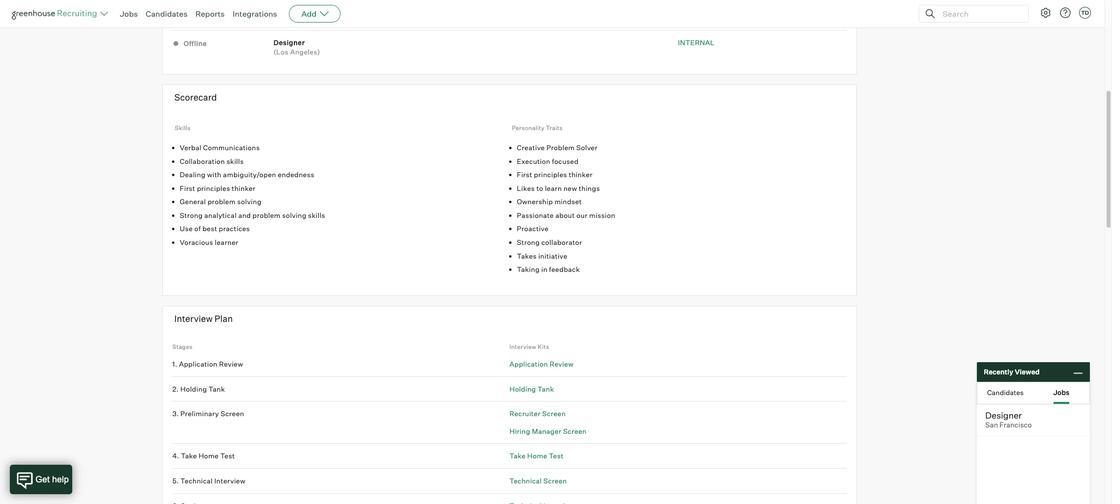 Task type: vqa. For each thing, say whether or not it's contained in the screenshot.
the left Home
yes



Task type: describe. For each thing, give the bounding box(es) containing it.
creative
[[517, 144, 545, 152]]

recruiter screen link
[[510, 410, 566, 419]]

dealing
[[180, 171, 206, 179]]

0 vertical spatial candidates
[[146, 9, 188, 19]]

hiring manager screen link
[[510, 428, 587, 436]]

interview for interview kits
[[510, 344, 537, 351]]

1 horizontal spatial skills
[[308, 211, 325, 220]]

2 technical from the left
[[510, 477, 542, 486]]

francisco
[[1000, 421, 1032, 430]]

likes
[[517, 184, 535, 193]]

ownership
[[517, 198, 553, 206]]

1 horizontal spatial first principles thinker
[[517, 171, 593, 179]]

screen right preliminary
[[221, 410, 244, 419]]

greenhouse recruiting image
[[12, 8, 100, 20]]

endedness
[[278, 171, 315, 179]]

best
[[203, 225, 217, 233]]

take home test link
[[510, 453, 564, 461]]

verbal communications
[[180, 144, 260, 152]]

1 holding from the left
[[180, 385, 207, 394]]

hiring manager screen
[[510, 428, 587, 436]]

to
[[537, 184, 544, 193]]

integrations
[[233, 9, 277, 19]]

and
[[238, 211, 251, 220]]

jobs link
[[120, 9, 138, 19]]

strong collaborator
[[517, 239, 582, 247]]

use of best practices
[[180, 225, 250, 233]]

strong for strong analytical and problem solving skills
[[180, 211, 203, 220]]

3. preliminary screen
[[172, 410, 244, 419]]

0 vertical spatial jobs
[[120, 9, 138, 19]]

stages
[[172, 344, 193, 351]]

solver
[[577, 144, 598, 152]]

creative problem solver
[[517, 144, 598, 152]]

voracious learner
[[180, 239, 239, 247]]

designer (los angeles)
[[274, 38, 320, 56]]

designer san francisco
[[986, 411, 1032, 430]]

communications
[[203, 144, 260, 152]]

internal link
[[678, 38, 715, 47]]

viewed
[[1015, 368, 1040, 377]]

1 vertical spatial problem
[[253, 211, 281, 220]]

takes
[[517, 252, 537, 260]]

angeles)
[[290, 48, 320, 56]]

initiative
[[539, 252, 568, 260]]

feedback
[[549, 266, 580, 274]]

hiring
[[510, 428, 531, 436]]

ambiguity/open
[[223, 171, 276, 179]]

analytical
[[204, 211, 237, 220]]

1 horizontal spatial principles
[[534, 171, 567, 179]]

technical screen
[[510, 477, 567, 486]]

0 vertical spatial solving
[[237, 198, 262, 206]]

francisco,
[[291, 13, 326, 22]]

ca)
[[327, 13, 340, 22]]

with
[[207, 171, 222, 179]]

of
[[194, 225, 201, 233]]

execution
[[517, 157, 551, 165]]

1. application review
[[172, 360, 243, 369]]

1 vertical spatial solving
[[282, 211, 307, 220]]

taking in feedback
[[517, 266, 580, 274]]

interview plan
[[174, 314, 233, 324]]

1 test from the left
[[220, 453, 235, 461]]

strong for strong collaborator
[[517, 239, 540, 247]]

learn
[[545, 184, 562, 193]]

things
[[579, 184, 600, 193]]

verbal
[[180, 144, 202, 152]]

personality traits
[[512, 125, 563, 132]]

internal
[[678, 38, 715, 47]]

personality
[[512, 125, 545, 132]]

holding tank link
[[510, 385, 554, 394]]

recruiter screen
[[510, 410, 566, 419]]

test
[[274, 4, 293, 12]]

collaborator
[[542, 239, 582, 247]]

taking
[[517, 266, 540, 274]]

application review link
[[510, 360, 574, 369]]

reports
[[196, 9, 225, 19]]

mindset
[[555, 198, 582, 206]]

2.
[[172, 385, 179, 394]]

4. take home test
[[172, 453, 235, 461]]

add
[[301, 9, 317, 19]]

passionate about our mission
[[517, 211, 616, 220]]

interview kits
[[510, 344, 550, 351]]

2 vertical spatial interview
[[214, 477, 246, 486]]

1 vertical spatial principles
[[197, 184, 230, 193]]

designer for designer (los angeles)
[[274, 38, 305, 47]]

(san
[[274, 13, 289, 22]]

1 horizontal spatial thinker
[[569, 171, 593, 179]]

scorecard
[[174, 92, 217, 103]]

recruiter
[[510, 410, 541, 419]]

about
[[556, 211, 575, 220]]

learner
[[215, 239, 239, 247]]

in
[[542, 266, 548, 274]]

1 application from the left
[[179, 360, 218, 369]]

use
[[180, 225, 193, 233]]



Task type: locate. For each thing, give the bounding box(es) containing it.
1 home from the left
[[199, 453, 219, 461]]

kits
[[538, 344, 550, 351]]

technical right 5.
[[181, 477, 213, 486]]

Search text field
[[941, 7, 1020, 21]]

screen right manager
[[563, 428, 587, 436]]

0 vertical spatial designer
[[274, 38, 305, 47]]

1 vertical spatial strong
[[517, 239, 540, 247]]

candidates inside tab list
[[988, 389, 1024, 397]]

designer
[[274, 38, 305, 47], [986, 411, 1022, 421]]

0 horizontal spatial interview
[[174, 314, 213, 324]]

tab list containing candidates
[[978, 383, 1090, 405]]

likes to learn new things
[[517, 184, 600, 193]]

passionate
[[517, 211, 554, 220]]

0 horizontal spatial problem
[[208, 198, 236, 206]]

offline for designer
[[182, 39, 207, 47]]

designer up (los
[[274, 38, 305, 47]]

1 horizontal spatial take
[[510, 453, 526, 461]]

test up 5. technical interview at left
[[220, 453, 235, 461]]

1 vertical spatial jobs
[[1054, 389, 1070, 397]]

1 vertical spatial skills
[[308, 211, 325, 220]]

2 test from the left
[[549, 453, 564, 461]]

1 horizontal spatial solving
[[282, 211, 307, 220]]

1 horizontal spatial candidates
[[988, 389, 1024, 397]]

review
[[219, 360, 243, 369], [550, 360, 574, 369]]

principles up learn
[[534, 171, 567, 179]]

test (san francisco, ca)
[[274, 4, 340, 22]]

0 horizontal spatial first principles thinker
[[180, 184, 256, 193]]

1.
[[172, 360, 177, 369]]

tab list
[[978, 383, 1090, 405]]

first down dealing in the left top of the page
[[180, 184, 195, 193]]

td
[[1082, 9, 1090, 16]]

thinker
[[569, 171, 593, 179], [232, 184, 256, 193]]

1 technical from the left
[[181, 477, 213, 486]]

takes initiative
[[517, 252, 568, 260]]

1 horizontal spatial holding
[[510, 385, 536, 394]]

2 take from the left
[[510, 453, 526, 461]]

interview for interview plan
[[174, 314, 213, 324]]

5. technical interview
[[172, 477, 246, 486]]

2. holding tank
[[172, 385, 225, 394]]

strong analytical and problem solving skills
[[180, 211, 325, 220]]

2 application from the left
[[510, 360, 548, 369]]

first principles thinker up general problem solving on the top of the page
[[180, 184, 256, 193]]

holding up recruiter
[[510, 385, 536, 394]]

0 horizontal spatial tank
[[209, 385, 225, 394]]

0 horizontal spatial test
[[220, 453, 235, 461]]

0 horizontal spatial principles
[[197, 184, 230, 193]]

problem up analytical on the top left
[[208, 198, 236, 206]]

mission
[[590, 211, 616, 220]]

application down stages
[[179, 360, 218, 369]]

tank
[[209, 385, 225, 394], [538, 385, 554, 394]]

0 horizontal spatial candidates
[[146, 9, 188, 19]]

take
[[181, 453, 197, 461], [510, 453, 526, 461]]

0 horizontal spatial home
[[199, 453, 219, 461]]

add button
[[289, 5, 341, 23]]

1 horizontal spatial strong
[[517, 239, 540, 247]]

0 vertical spatial first
[[517, 171, 533, 179]]

0 horizontal spatial take
[[181, 453, 197, 461]]

our
[[577, 211, 588, 220]]

0 horizontal spatial application
[[179, 360, 218, 369]]

1 horizontal spatial tank
[[538, 385, 554, 394]]

principles down with
[[197, 184, 230, 193]]

0 vertical spatial first principles thinker
[[517, 171, 593, 179]]

1 take from the left
[[181, 453, 197, 461]]

1 offline from the top
[[182, 4, 207, 13]]

proactive
[[517, 225, 549, 233]]

jobs
[[120, 9, 138, 19], [1054, 389, 1070, 397]]

1 vertical spatial first principles thinker
[[180, 184, 256, 193]]

1 vertical spatial thinker
[[232, 184, 256, 193]]

voracious
[[180, 239, 213, 247]]

san
[[986, 421, 999, 430]]

2 tank from the left
[[538, 385, 554, 394]]

home
[[199, 453, 219, 461], [528, 453, 548, 461]]

technical down take home test link
[[510, 477, 542, 486]]

problem right and
[[253, 211, 281, 220]]

interview down "4. take home test"
[[214, 477, 246, 486]]

designer down recently
[[986, 411, 1022, 421]]

1 horizontal spatial test
[[549, 453, 564, 461]]

1 horizontal spatial application
[[510, 360, 548, 369]]

home up technical screen link
[[528, 453, 548, 461]]

collaboration skills
[[180, 157, 244, 165]]

application down interview kits
[[510, 360, 548, 369]]

focused
[[552, 157, 579, 165]]

2 holding from the left
[[510, 385, 536, 394]]

0 horizontal spatial strong
[[180, 211, 203, 220]]

review up holding tank
[[550, 360, 574, 369]]

5.
[[172, 477, 179, 486]]

4.
[[172, 453, 179, 461]]

1 vertical spatial interview
[[510, 344, 537, 351]]

(los
[[274, 48, 289, 56]]

general problem solving
[[180, 198, 262, 206]]

ownership mindset
[[517, 198, 582, 206]]

thinker up things
[[569, 171, 593, 179]]

skills
[[227, 157, 244, 165], [308, 211, 325, 220]]

take right 4.
[[181, 453, 197, 461]]

technical
[[181, 477, 213, 486], [510, 477, 542, 486]]

candidates right jobs link
[[146, 9, 188, 19]]

configure image
[[1040, 7, 1052, 19]]

screen up the hiring manager screen
[[543, 410, 566, 419]]

application review
[[510, 360, 574, 369]]

0 vertical spatial problem
[[208, 198, 236, 206]]

problem
[[547, 144, 575, 152]]

take home test
[[510, 453, 564, 461]]

0 horizontal spatial first
[[180, 184, 195, 193]]

2 home from the left
[[528, 453, 548, 461]]

home up 5. technical interview at left
[[199, 453, 219, 461]]

2 offline from the top
[[182, 39, 207, 47]]

1 vertical spatial first
[[180, 184, 195, 193]]

interview left plan
[[174, 314, 213, 324]]

0 horizontal spatial designer
[[274, 38, 305, 47]]

review up 2. holding tank
[[219, 360, 243, 369]]

traits
[[546, 125, 563, 132]]

1 horizontal spatial technical
[[510, 477, 542, 486]]

1 horizontal spatial first
[[517, 171, 533, 179]]

1 horizontal spatial problem
[[253, 211, 281, 220]]

0 horizontal spatial thinker
[[232, 184, 256, 193]]

0 vertical spatial thinker
[[569, 171, 593, 179]]

1 horizontal spatial home
[[528, 453, 548, 461]]

0 horizontal spatial technical
[[181, 477, 213, 486]]

new
[[564, 184, 577, 193]]

1 horizontal spatial review
[[550, 360, 574, 369]]

plan
[[215, 314, 233, 324]]

tank down application review link
[[538, 385, 554, 394]]

first principles thinker
[[517, 171, 593, 179], [180, 184, 256, 193]]

reports link
[[196, 9, 225, 19]]

skills down endedness at the top left of the page
[[308, 211, 325, 220]]

test down the hiring manager screen
[[549, 453, 564, 461]]

1 vertical spatial candidates
[[988, 389, 1024, 397]]

1 tank from the left
[[209, 385, 225, 394]]

offline
[[182, 4, 207, 13], [182, 39, 207, 47]]

screen down take home test link
[[544, 477, 567, 486]]

0 horizontal spatial review
[[219, 360, 243, 369]]

holding right 2.
[[180, 385, 207, 394]]

designer for designer san francisco
[[986, 411, 1022, 421]]

candidates down recently viewed on the bottom of the page
[[988, 389, 1024, 397]]

1 vertical spatial designer
[[986, 411, 1022, 421]]

integrations link
[[233, 9, 277, 19]]

designer inside designer san francisco
[[986, 411, 1022, 421]]

0 vertical spatial principles
[[534, 171, 567, 179]]

2 review from the left
[[550, 360, 574, 369]]

skills
[[175, 125, 191, 132]]

offline for test
[[182, 4, 207, 13]]

skills down communications
[[227, 157, 244, 165]]

recently
[[984, 368, 1014, 377]]

1 review from the left
[[219, 360, 243, 369]]

solving up strong analytical and problem solving skills on the left of the page
[[237, 198, 262, 206]]

1 horizontal spatial jobs
[[1054, 389, 1070, 397]]

strong down general
[[180, 211, 203, 220]]

td button
[[1078, 5, 1094, 21]]

general
[[180, 198, 206, 206]]

0 vertical spatial offline
[[182, 4, 207, 13]]

strong
[[180, 211, 203, 220], [517, 239, 540, 247]]

take down the hiring
[[510, 453, 526, 461]]

0 horizontal spatial jobs
[[120, 9, 138, 19]]

jobs inside tab list
[[1054, 389, 1070, 397]]

holding tank
[[510, 385, 554, 394]]

0 horizontal spatial solving
[[237, 198, 262, 206]]

collaboration
[[180, 157, 225, 165]]

first
[[517, 171, 533, 179], [180, 184, 195, 193]]

designer inside designer (los angeles)
[[274, 38, 305, 47]]

dealing with ambiguity/open endedness
[[180, 171, 315, 179]]

1 horizontal spatial interview
[[214, 477, 246, 486]]

preliminary
[[181, 410, 219, 419]]

3.
[[172, 410, 179, 419]]

1 vertical spatial offline
[[182, 39, 207, 47]]

solving
[[237, 198, 262, 206], [282, 211, 307, 220]]

tank up 3. preliminary screen at left
[[209, 385, 225, 394]]

solving down endedness at the top left of the page
[[282, 211, 307, 220]]

1 horizontal spatial designer
[[986, 411, 1022, 421]]

0 vertical spatial strong
[[180, 211, 203, 220]]

technical screen link
[[510, 477, 567, 486]]

thinker down dealing with ambiguity/open endedness
[[232, 184, 256, 193]]

first up likes
[[517, 171, 533, 179]]

interview left the kits
[[510, 344, 537, 351]]

0 horizontal spatial holding
[[180, 385, 207, 394]]

first principles thinker up learn
[[517, 171, 593, 179]]

0 horizontal spatial skills
[[227, 157, 244, 165]]

practices
[[219, 225, 250, 233]]

0 vertical spatial interview
[[174, 314, 213, 324]]

0 vertical spatial skills
[[227, 157, 244, 165]]

td button
[[1080, 7, 1092, 19]]

2 horizontal spatial interview
[[510, 344, 537, 351]]

strong up takes
[[517, 239, 540, 247]]



